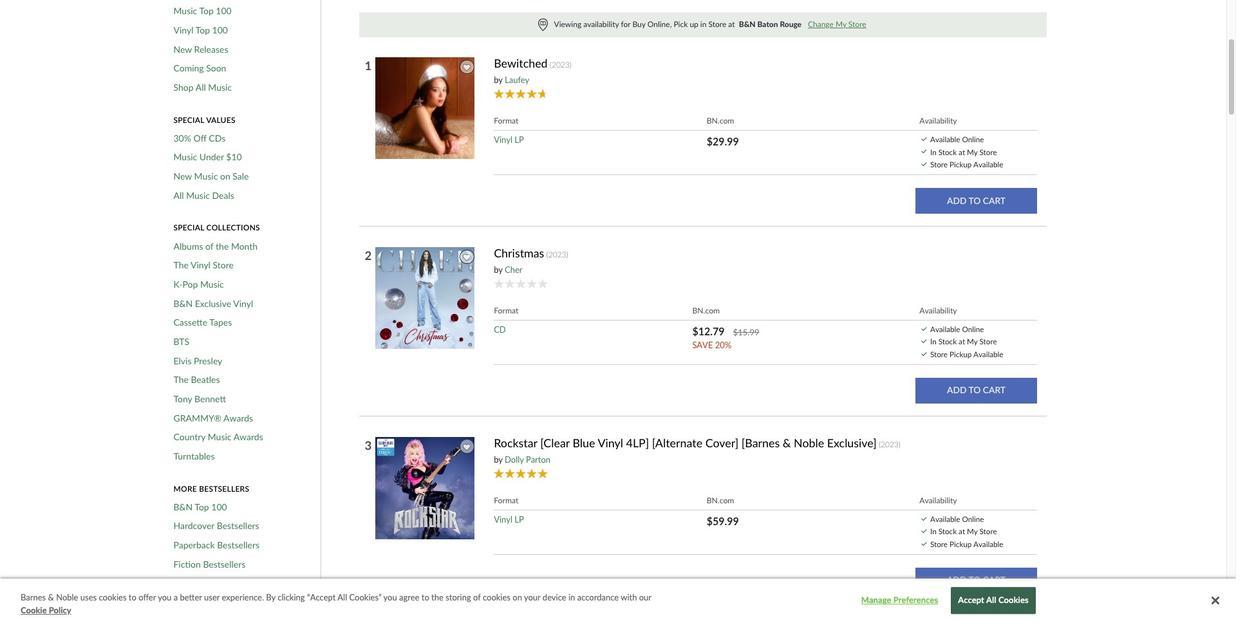 Task type: locate. For each thing, give the bounding box(es) containing it.
vinyl right blue
[[598, 436, 623, 450]]

bennett
[[195, 393, 226, 404]]

(2023) inside the bewitched (2023) by laufey
[[550, 60, 572, 69]]

1 pickup from the top
[[950, 160, 972, 169]]

0 horizontal spatial the
[[216, 241, 229, 251]]

0 vertical spatial awards
[[223, 412, 253, 423]]

1 horizontal spatial cookies
[[483, 592, 511, 603]]

of down special collections
[[205, 241, 213, 251]]

values
[[206, 115, 235, 125]]

a
[[174, 592, 178, 603]]

2 online from the top
[[962, 324, 984, 333]]

1 vertical spatial online
[[962, 324, 984, 333]]

2 lp from the top
[[515, 514, 524, 525]]

region
[[359, 12, 1047, 37]]

1 vertical spatial my store
[[967, 337, 997, 346]]

turntables link
[[174, 451, 215, 462]]

1 horizontal spatial the
[[432, 592, 444, 603]]

on inside barnes & noble uses cookies to offer you a better user experience. by clicking "accept all cookies" you agree to the storing of cookies on your device in accordance with our cookie policy
[[513, 592, 522, 603]]

0 vertical spatial the
[[174, 260, 189, 271]]

0 horizontal spatial to
[[129, 592, 136, 603]]

1 in stock at my store from the top
[[930, 147, 997, 156]]

2 available online from the top
[[930, 324, 984, 333]]

1 vertical spatial vinyl lp link
[[494, 514, 524, 525]]

b&n exclusive vinyl
[[174, 298, 253, 309]]

2 you from the left
[[384, 592, 397, 603]]

better
[[180, 592, 202, 603]]

2 vertical spatial stock
[[939, 527, 957, 536]]

1 vinyl lp from the top
[[494, 135, 524, 145]]

2 the from the top
[[174, 374, 189, 385]]

$59.99
[[707, 515, 739, 527]]

[alternate
[[652, 436, 703, 450]]

bn.com up $12.79 link
[[692, 306, 720, 315]]

music
[[174, 5, 197, 16], [208, 82, 232, 93], [174, 152, 197, 163], [194, 171, 218, 182], [186, 190, 210, 201], [200, 279, 224, 290], [208, 432, 232, 443]]

music top 100 link
[[174, 5, 232, 17]]

by inside the bewitched (2023) by laufey
[[494, 75, 503, 85]]

0 horizontal spatial cookies
[[99, 592, 127, 603]]

bestsellers for hardcover bestsellers
[[217, 521, 259, 531]]

0 vertical spatial new
[[174, 44, 192, 54]]

pickup for rockstar [clear blue vinyl 4lp] [alternate cover] [barnes & noble exclusive]
[[950, 539, 972, 548]]

of inside "albums of the month" link
[[205, 241, 213, 251]]

1 vertical spatial bn.com
[[692, 306, 720, 315]]

2 special from the top
[[174, 223, 204, 233]]

paperback bestsellers
[[174, 540, 260, 551]]

noble left exclusive]
[[794, 436, 824, 450]]

2 pickup from the top
[[950, 350, 972, 359]]

0 vertical spatial on
[[220, 171, 230, 182]]

1 vertical spatial store pickup available
[[930, 350, 1004, 359]]

$12.79 link
[[692, 325, 725, 337]]

& up cookie policy link
[[48, 592, 54, 603]]

1 vertical spatial pickup
[[950, 350, 972, 359]]

0 vertical spatial special
[[174, 115, 204, 125]]

2 stock from the top
[[939, 337, 957, 346]]

pickup
[[950, 160, 972, 169], [950, 350, 972, 359], [950, 539, 972, 548]]

2 by from the top
[[494, 264, 503, 275]]

by
[[266, 592, 276, 603]]

bestsellers inside 'link'
[[217, 521, 259, 531]]

the inside barnes & noble uses cookies to offer you a better user experience. by clicking "accept all cookies" you agree to the storing of cookies on your device in accordance with our cookie policy
[[432, 592, 444, 603]]

vinyl
[[174, 24, 193, 35], [494, 135, 513, 145], [191, 260, 211, 271], [233, 298, 253, 309], [598, 436, 623, 450], [494, 514, 513, 525]]

by for christmas
[[494, 264, 503, 275]]

of inside barnes & noble uses cookies to offer you a better user experience. by clicking "accept all cookies" you agree to the storing of cookies on your device in accordance with our cookie policy
[[473, 592, 481, 603]]

100 up hardcover bestsellers
[[211, 501, 227, 512]]

vinyl lp down the laufey
[[494, 135, 524, 145]]

2 vertical spatial in
[[930, 527, 937, 536]]

awards down grammy® awards link
[[234, 432, 263, 443]]

0 vertical spatial of
[[205, 241, 213, 251]]

format for christmas
[[494, 306, 519, 315]]

the
[[174, 260, 189, 271], [174, 374, 189, 385]]

1 vertical spatial by
[[494, 264, 503, 275]]

100 for vinyl top 100
[[212, 24, 228, 35]]

100 up releases
[[212, 24, 228, 35]]

1 vertical spatial available online
[[930, 324, 984, 333]]

2 vinyl lp from the top
[[494, 514, 524, 525]]

1 vertical spatial b&n
[[174, 501, 193, 512]]

top for music
[[199, 5, 214, 16]]

3 format from the top
[[494, 496, 519, 505]]

1 stock from the top
[[939, 147, 957, 156]]

new up coming
[[174, 44, 192, 54]]

1 vertical spatial format
[[494, 306, 519, 315]]

fiction bestsellers
[[174, 559, 246, 570]]

2 vertical spatial available online
[[930, 514, 984, 523]]

1 vertical spatial lp
[[515, 514, 524, 525]]

new
[[174, 44, 192, 54], [174, 171, 192, 182]]

vinyl top 100
[[174, 24, 228, 35]]

1 vertical spatial (2023)
[[546, 250, 568, 259]]

cookies
[[999, 595, 1029, 606]]

top up vinyl top 100
[[199, 5, 214, 16]]

0 horizontal spatial in
[[569, 592, 575, 603]]

0 horizontal spatial of
[[205, 241, 213, 251]]

paperback
[[174, 540, 215, 551]]

(2023) inside christmas (2023) by cher
[[546, 250, 568, 259]]

0 horizontal spatial noble
[[56, 592, 78, 603]]

1 vertical spatial the
[[174, 374, 189, 385]]

on left your
[[513, 592, 522, 603]]

0 vertical spatial bn.com
[[707, 116, 734, 126]]

new up 'all music deals'
[[174, 171, 192, 182]]

awards inside grammy® awards link
[[223, 412, 253, 423]]

1 horizontal spatial to
[[422, 592, 429, 603]]

by left dolly
[[494, 454, 503, 465]]

2 vertical spatial 100
[[211, 501, 227, 512]]

1 vertical spatial awards
[[234, 432, 263, 443]]

2 vertical spatial my store
[[967, 527, 997, 536]]

up
[[690, 19, 699, 29]]

0 vertical spatial available online
[[930, 135, 984, 144]]

pickup for bewitched
[[950, 160, 972, 169]]

1 vertical spatial special
[[174, 223, 204, 233]]

save
[[692, 340, 713, 350]]

grammy® awards link
[[174, 412, 253, 424]]

1 store pickup available from the top
[[930, 160, 1004, 169]]

0 vertical spatial (2023)
[[550, 60, 572, 69]]

noble
[[794, 436, 824, 450], [56, 592, 78, 603]]

all right "accept
[[338, 592, 347, 603]]

fiction bestsellers link
[[174, 559, 246, 570]]

vinyl lp link
[[494, 135, 524, 145], [494, 514, 524, 525]]

1 by from the top
[[494, 75, 503, 85]]

in for rockstar [clear blue vinyl 4lp] [alternate cover] [barnes & noble exclusive]
[[930, 527, 937, 536]]

available
[[930, 135, 960, 144], [974, 160, 1004, 169], [930, 324, 960, 333], [974, 350, 1004, 359], [930, 514, 960, 523], [974, 539, 1004, 548]]

format down dolly
[[494, 496, 519, 505]]

stock
[[939, 147, 957, 156], [939, 337, 957, 346], [939, 527, 957, 536]]

1 vertical spatial &
[[48, 592, 54, 603]]

the down elvis
[[174, 374, 189, 385]]

by for bewitched
[[494, 75, 503, 85]]

2 check image from the top
[[922, 150, 927, 154]]

2 vertical spatial availability
[[920, 496, 957, 505]]

the
[[216, 241, 229, 251], [432, 592, 444, 603]]

1 new from the top
[[174, 44, 192, 54]]

vinyl lp down dolly
[[494, 514, 524, 525]]

lp down the laufey
[[515, 135, 524, 145]]

1 in from the top
[[930, 147, 937, 156]]

bn.com for laufey
[[707, 116, 734, 126]]

region containing viewing availability for buy online, pick up in store at
[[359, 12, 1047, 37]]

1 vertical spatial in stock at my store
[[930, 337, 997, 346]]

all down new music on sale link
[[174, 190, 184, 201]]

3 by from the top
[[494, 454, 503, 465]]

by left cher link
[[494, 264, 503, 275]]

1 vertical spatial of
[[473, 592, 481, 603]]

new for new releases
[[174, 44, 192, 54]]

b&n for b&n exclusive vinyl
[[174, 298, 193, 309]]

music down 30%
[[174, 152, 197, 163]]

1 vertical spatial 100
[[212, 24, 228, 35]]

2 vertical spatial format
[[494, 496, 519, 505]]

my store for rockstar [clear blue vinyl 4lp] [alternate cover] [barnes & noble exclusive]
[[967, 527, 997, 536]]

bestsellers up the experience.
[[218, 578, 260, 589]]

bestsellers up b&n top 100
[[199, 484, 249, 494]]

None submit
[[916, 188, 1037, 214], [916, 378, 1037, 404], [916, 568, 1037, 594], [916, 188, 1037, 214], [916, 378, 1037, 404], [916, 568, 1037, 594]]

bestsellers left by
[[221, 597, 264, 608]]

0 vertical spatial 100
[[216, 5, 232, 16]]

releases
[[194, 44, 228, 54]]

top down 'music top 100' link
[[196, 24, 210, 35]]

of
[[205, 241, 213, 251], [473, 592, 481, 603]]

music down 'music under $10' link
[[194, 171, 218, 182]]

2 b&n from the top
[[174, 501, 193, 512]]

new music on sale
[[174, 171, 249, 182]]

ny
[[174, 597, 186, 608]]

1 cookies from the left
[[99, 592, 127, 603]]

b&n down more
[[174, 501, 193, 512]]

country music awards
[[174, 432, 263, 443]]

1 b&n from the top
[[174, 298, 193, 309]]

in stock at my store
[[930, 147, 997, 156], [930, 337, 997, 346], [930, 527, 997, 536]]

availability for bewitched
[[920, 116, 957, 126]]

by left laufey link
[[494, 75, 503, 85]]

availability
[[584, 19, 619, 29]]

coming soon
[[174, 63, 226, 74]]

bewitched (2023) by laufey
[[494, 56, 572, 85]]

0 horizontal spatial you
[[158, 592, 171, 603]]

1 vertical spatial in
[[930, 337, 937, 346]]

0 vertical spatial by
[[494, 75, 503, 85]]

vinyl top 100 link
[[174, 24, 228, 36]]

3 store pickup available from the top
[[930, 539, 1004, 548]]

in right "up" at the top right
[[701, 19, 707, 29]]

stock for rockstar [clear blue vinyl 4lp] [alternate cover] [barnes & noble exclusive]
[[939, 527, 957, 536]]

1 horizontal spatial of
[[473, 592, 481, 603]]

bn.com for vinyl
[[707, 496, 734, 505]]

0 vertical spatial my store
[[967, 147, 997, 156]]

awards up the country music awards
[[223, 412, 253, 423]]

2 in stock at my store from the top
[[930, 337, 997, 346]]

my store for bewitched
[[967, 147, 997, 156]]

in stock at my store for bewitched
[[930, 147, 997, 156]]

1 vinyl lp link from the top
[[494, 135, 524, 145]]

you left "agree"
[[384, 592, 397, 603]]

by
[[494, 75, 503, 85], [494, 264, 503, 275], [494, 454, 503, 465]]

0 vertical spatial vinyl lp link
[[494, 135, 524, 145]]

the left storing
[[432, 592, 444, 603]]

vinyl lp link down the laufey
[[494, 135, 524, 145]]

lp for bewitched
[[515, 135, 524, 145]]

bestsellers down hardcover bestsellers 'link'
[[217, 540, 260, 551]]

to left offer
[[129, 592, 136, 603]]

1 format from the top
[[494, 116, 519, 126]]

uses
[[80, 592, 97, 603]]

0 vertical spatial lp
[[515, 135, 524, 145]]

by inside christmas (2023) by cher
[[494, 264, 503, 275]]

all right accept at the bottom of the page
[[986, 595, 997, 606]]

0 vertical spatial format
[[494, 116, 519, 126]]

1 availability from the top
[[920, 116, 957, 126]]

0 vertical spatial noble
[[794, 436, 824, 450]]

cookies right uses
[[99, 592, 127, 603]]

bn.com up $59.99
[[707, 496, 734, 505]]

1 vertical spatial top
[[196, 24, 210, 35]]

available online for christmas
[[930, 324, 984, 333]]

bestsellers up paperback bestsellers
[[217, 521, 259, 531]]

0 vertical spatial top
[[199, 5, 214, 16]]

$59.99 link
[[707, 515, 739, 527]]

bewitched
[[494, 56, 548, 70]]

2 vertical spatial by
[[494, 454, 503, 465]]

of right storing
[[473, 592, 481, 603]]

vinyl lp for bewitched
[[494, 135, 524, 145]]

0 vertical spatial availability
[[920, 116, 957, 126]]

lp
[[515, 135, 524, 145], [515, 514, 524, 525]]

1 available online from the top
[[930, 135, 984, 144]]

2 my store from the top
[[967, 337, 997, 346]]

format up cd link
[[494, 306, 519, 315]]

1 you from the left
[[158, 592, 171, 603]]

3 pickup from the top
[[950, 539, 972, 548]]

20%
[[715, 340, 732, 350]]

awards inside country music awards link
[[234, 432, 263, 443]]

0 vertical spatial vinyl lp
[[494, 135, 524, 145]]

by inside "rockstar [clear blue vinyl 4lp] [alternate cover] [barnes & noble exclusive] (2023) by dolly parton"
[[494, 454, 503, 465]]

1 special from the top
[[174, 115, 204, 125]]

100 up vinyl top 100
[[216, 5, 232, 16]]

on left sale
[[220, 171, 230, 182]]

0 vertical spatial b&n
[[174, 298, 193, 309]]

online for bewitched
[[962, 135, 984, 144]]

you left a
[[158, 592, 171, 603]]

1 vertical spatial noble
[[56, 592, 78, 603]]

buy
[[633, 19, 646, 29]]

bestsellers
[[199, 484, 249, 494], [217, 521, 259, 531], [217, 540, 260, 551], [203, 559, 246, 570], [218, 578, 260, 589], [221, 597, 264, 608]]

check image
[[922, 327, 927, 331], [922, 339, 927, 343], [922, 517, 927, 521], [922, 542, 927, 546]]

2 vertical spatial store pickup available
[[930, 539, 1004, 548]]

2 store pickup available from the top
[[930, 350, 1004, 359]]

the up k-
[[174, 260, 189, 271]]

1 horizontal spatial on
[[513, 592, 522, 603]]

1 vertical spatial stock
[[939, 337, 957, 346]]

2 vertical spatial bn.com
[[707, 496, 734, 505]]

2 new from the top
[[174, 171, 192, 182]]

albums of the month
[[174, 241, 258, 251]]

2 format from the top
[[494, 306, 519, 315]]

cds
[[209, 132, 226, 143]]

country
[[174, 432, 206, 443]]

(2023) right bewitched link
[[550, 60, 572, 69]]

1 vertical spatial vinyl lp
[[494, 514, 524, 525]]

bestsellers for more bestsellers
[[199, 484, 249, 494]]

all
[[196, 82, 206, 93], [174, 190, 184, 201], [338, 592, 347, 603], [986, 595, 997, 606]]

month
[[231, 241, 258, 251]]

1 the from the top
[[174, 260, 189, 271]]

3 in stock at my store from the top
[[930, 527, 997, 536]]

3 availability from the top
[[920, 496, 957, 505]]

3 stock from the top
[[939, 527, 957, 536]]

online for christmas
[[962, 324, 984, 333]]

lp down dolly
[[515, 514, 524, 525]]

music down new music on sale link
[[186, 190, 210, 201]]

top for vinyl
[[196, 24, 210, 35]]

in inside barnes & noble uses cookies to offer you a better user experience. by clicking "accept all cookies" you agree to the storing of cookies on your device in accordance with our cookie policy
[[569, 592, 575, 603]]

vinyl lp link for rockstar [clear blue vinyl 4lp] [alternate cover] [barnes & noble exclusive]
[[494, 514, 524, 525]]

1 horizontal spatial noble
[[794, 436, 824, 450]]

availability for rockstar [clear blue vinyl 4lp] [alternate cover] [barnes & noble exclusive]
[[920, 496, 957, 505]]

cookies left your
[[483, 592, 511, 603]]

1 vertical spatial availability
[[920, 306, 957, 315]]

1 horizontal spatial &
[[783, 436, 791, 450]]

user
[[204, 592, 220, 603]]

1 vertical spatial on
[[513, 592, 522, 603]]

stock for bewitched
[[939, 147, 957, 156]]

coming soon link
[[174, 63, 226, 74]]

0 vertical spatial &
[[783, 436, 791, 450]]

4 check image from the top
[[922, 542, 927, 546]]

in
[[930, 147, 937, 156], [930, 337, 937, 346], [930, 527, 937, 536]]

available online
[[930, 135, 984, 144], [930, 324, 984, 333], [930, 514, 984, 523]]

2 vertical spatial in stock at my store
[[930, 527, 997, 536]]

2 vertical spatial top
[[195, 501, 209, 512]]

bn.com up $29.99 link
[[707, 116, 734, 126]]

storing
[[446, 592, 471, 603]]

vinyl down dolly
[[494, 514, 513, 525]]

1 horizontal spatial you
[[384, 592, 397, 603]]

check image
[[922, 137, 927, 141], [922, 150, 927, 154], [922, 162, 927, 166], [922, 352, 927, 356], [922, 529, 927, 533]]

the beatles
[[174, 374, 220, 385]]

1 vertical spatial the
[[432, 592, 444, 603]]

the down special collections
[[216, 241, 229, 251]]

3 available online from the top
[[930, 514, 984, 523]]

$29.99 link
[[707, 135, 739, 147]]

2 vertical spatial online
[[962, 514, 984, 523]]

manage
[[861, 595, 892, 606]]

noble up "policy" at left bottom
[[56, 592, 78, 603]]

tapes
[[209, 317, 232, 328]]

new inside new releases link
[[174, 44, 192, 54]]

1 horizontal spatial in
[[701, 19, 707, 29]]

0 vertical spatial in
[[701, 19, 707, 29]]

2 availability from the top
[[920, 306, 957, 315]]

0 vertical spatial stock
[[939, 147, 957, 156]]

2 vertical spatial pickup
[[950, 539, 972, 548]]

1 lp from the top
[[515, 135, 524, 145]]

3 in from the top
[[930, 527, 937, 536]]

noble inside "rockstar [clear blue vinyl 4lp] [alternate cover] [barnes & noble exclusive] (2023) by dolly parton"
[[794, 436, 824, 450]]

1 check image from the top
[[922, 327, 927, 331]]

1 vertical spatial in
[[569, 592, 575, 603]]

2 in from the top
[[930, 337, 937, 346]]

1 online from the top
[[962, 135, 984, 144]]

music down grammy® awards link
[[208, 432, 232, 443]]

rockstar [clear blue vinyl 4lp] [alternate cover] [barnes & noble exclusive] link
[[494, 436, 877, 450]]

3 online from the top
[[962, 514, 984, 523]]

0 vertical spatial pickup
[[950, 160, 972, 169]]

bestsellers down paperback bestsellers link
[[203, 559, 246, 570]]

special up albums
[[174, 223, 204, 233]]

b&n down k-
[[174, 298, 193, 309]]

& inside "rockstar [clear blue vinyl 4lp] [alternate cover] [barnes & noble exclusive] (2023) by dolly parton"
[[783, 436, 791, 450]]

1 my store from the top
[[967, 147, 997, 156]]

special
[[174, 115, 204, 125], [174, 223, 204, 233]]

bewitched link
[[494, 56, 548, 70]]

0 horizontal spatial &
[[48, 592, 54, 603]]

0 vertical spatial store pickup available
[[930, 160, 1004, 169]]

my
[[836, 19, 847, 29]]

0 vertical spatial in
[[930, 147, 937, 156]]

& right [barnes
[[783, 436, 791, 450]]

2 vinyl lp link from the top
[[494, 514, 524, 525]]

4 check image from the top
[[922, 352, 927, 356]]

format down the laufey
[[494, 116, 519, 126]]

1 check image from the top
[[922, 137, 927, 141]]

2 vertical spatial (2023)
[[879, 440, 901, 449]]

in
[[701, 19, 707, 29], [569, 592, 575, 603]]

special up 30%
[[174, 115, 204, 125]]

vinyl lp link down dolly
[[494, 514, 524, 525]]

0 vertical spatial in stock at my store
[[930, 147, 997, 156]]

(2023) right christmas link
[[546, 250, 568, 259]]

top down more bestsellers
[[195, 501, 209, 512]]

vinyl down the laufey
[[494, 135, 513, 145]]

store pickup available for bewitched
[[930, 160, 1004, 169]]

3 my store from the top
[[967, 527, 997, 536]]

in right device at left
[[569, 592, 575, 603]]

new inside new music on sale link
[[174, 171, 192, 182]]

1 vertical spatial new
[[174, 171, 192, 182]]

b&n top 100
[[174, 501, 227, 512]]

cookies
[[99, 592, 127, 603], [483, 592, 511, 603]]

cassette tapes link
[[174, 317, 232, 328]]

exclusive
[[195, 298, 231, 309]]

vinyl up k-pop music
[[191, 260, 211, 271]]

0 vertical spatial online
[[962, 135, 984, 144]]

our
[[639, 592, 652, 603]]

b&n exclusive vinyl link
[[174, 298, 253, 309]]

to right "agree"
[[422, 592, 429, 603]]

format
[[494, 116, 519, 126], [494, 306, 519, 315], [494, 496, 519, 505]]

lp for rockstar
[[515, 514, 524, 525]]

the for the beatles
[[174, 374, 189, 385]]

(2023) right exclusive]
[[879, 440, 901, 449]]

cassette
[[174, 317, 207, 328]]



Task type: vqa. For each thing, say whether or not it's contained in the screenshot.
the accordance
yes



Task type: describe. For each thing, give the bounding box(es) containing it.
top for b&n
[[195, 501, 209, 512]]

music under $10
[[174, 152, 242, 163]]

$15.99
[[733, 327, 760, 337]]

offer
[[139, 592, 156, 603]]

the for the vinyl store
[[174, 260, 189, 271]]

christmas link
[[494, 246, 544, 260]]

at for christmas
[[959, 337, 965, 346]]

at for bewitched
[[959, 147, 965, 156]]

ny times® bestsellers link
[[174, 597, 264, 608]]

5 check image from the top
[[922, 529, 927, 533]]

noble inside barnes & noble uses cookies to offer you a better user experience. by clicking "accept all cookies" you agree to the storing of cookies on your device in accordance with our cookie policy
[[56, 592, 78, 603]]

bewitched image
[[375, 57, 478, 160]]

vinyl inside "rockstar [clear blue vinyl 4lp] [alternate cover] [barnes & noble exclusive] (2023) by dolly parton"
[[598, 436, 623, 450]]

pickup for christmas
[[950, 350, 972, 359]]

rouge
[[780, 19, 802, 29]]

rockstar [clear blue vinyl 4lp] [alternate cover] [barnes & noble exclusive] image
[[375, 436, 478, 540]]

$12.79
[[692, 325, 725, 337]]

cookies"
[[349, 592, 382, 603]]

elvis presley
[[174, 355, 222, 366]]

k-pop music
[[174, 279, 224, 290]]

barnes & noble uses cookies to offer you a better user experience. by clicking "accept all cookies" you agree to the storing of cookies on your device in accordance with our cookie policy
[[21, 592, 652, 615]]

change
[[808, 19, 834, 29]]

100 for b&n top 100
[[211, 501, 227, 512]]

barnes
[[21, 592, 46, 603]]

2 cookies from the left
[[483, 592, 511, 603]]

(2023) inside "rockstar [clear blue vinyl 4lp] [alternate cover] [barnes & noble exclusive] (2023) by dolly parton"
[[879, 440, 901, 449]]

nonfiction
[[174, 578, 216, 589]]

vinyl up new releases
[[174, 24, 193, 35]]

pop
[[183, 279, 198, 290]]

coming
[[174, 63, 204, 74]]

music up vinyl top 100
[[174, 5, 197, 16]]

$15.99 save 20%
[[692, 327, 760, 350]]

more
[[174, 484, 197, 494]]

bestsellers for fiction bestsellers
[[203, 559, 246, 570]]

manage preferences
[[861, 595, 938, 606]]

format for bewitched
[[494, 116, 519, 126]]

music up exclusive
[[200, 279, 224, 290]]

3
[[365, 438, 372, 452]]

stock for christmas
[[939, 337, 957, 346]]

under
[[200, 152, 224, 163]]

new releases
[[174, 44, 228, 54]]

cassette tapes
[[174, 317, 232, 328]]

all inside barnes & noble uses cookies to offer you a better user experience. by clicking "accept all cookies" you agree to the storing of cookies on your device in accordance with our cookie policy
[[338, 592, 347, 603]]

$29.99
[[707, 135, 739, 147]]

format for rockstar
[[494, 496, 519, 505]]

3 check image from the top
[[922, 517, 927, 521]]

"accept
[[307, 592, 336, 603]]

(2023) for christmas
[[546, 250, 568, 259]]

new releases link
[[174, 44, 228, 55]]

cover]
[[706, 436, 739, 450]]

$10
[[226, 152, 242, 163]]

2 to from the left
[[422, 592, 429, 603]]

albums of the month link
[[174, 241, 258, 252]]

bts link
[[174, 336, 189, 347]]

in for bewitched
[[930, 147, 937, 156]]

all music deals
[[174, 190, 234, 201]]

in for christmas
[[930, 337, 937, 346]]

shop
[[174, 82, 194, 93]]

b&n for b&n top 100
[[174, 501, 193, 512]]

in stock at my store for rockstar [clear blue vinyl 4lp] [alternate cover] [barnes & noble exclusive]
[[930, 527, 997, 536]]

manage preferences button
[[860, 588, 940, 614]]

collections
[[206, 223, 260, 233]]

30%
[[174, 132, 191, 143]]

music down soon
[[208, 82, 232, 93]]

special for albums
[[174, 223, 204, 233]]

in stock at my store for christmas
[[930, 337, 997, 346]]

elvis presley link
[[174, 355, 222, 366]]

grammy® awards
[[174, 412, 253, 423]]

accordance
[[577, 592, 619, 603]]

christmas image
[[375, 246, 478, 349]]

fiction
[[174, 559, 201, 570]]

0 vertical spatial the
[[216, 241, 229, 251]]

online for rockstar [clear blue vinyl 4lp] [alternate cover] [barnes & noble exclusive]
[[962, 514, 984, 523]]

& inside barnes & noble uses cookies to offer you a better user experience. by clicking "accept all cookies" you agree to the storing of cookies on your device in accordance with our cookie policy
[[48, 592, 54, 603]]

device
[[543, 592, 566, 603]]

rockstar
[[494, 436, 537, 450]]

0 horizontal spatial on
[[220, 171, 230, 182]]

cookie policy link
[[21, 604, 71, 617]]

privacy alert dialog
[[0, 579, 1236, 623]]

beatles
[[191, 374, 220, 385]]

available online for bewitched
[[930, 135, 984, 144]]

my store for christmas
[[967, 337, 997, 346]]

tony bennett
[[174, 393, 226, 404]]

[clear
[[540, 436, 570, 450]]

new for new music on sale
[[174, 171, 192, 182]]

online,
[[648, 19, 672, 29]]

vinyl right exclusive
[[233, 298, 253, 309]]

albums
[[174, 241, 203, 251]]

deals
[[212, 190, 234, 201]]

hardcover bestsellers link
[[174, 521, 259, 532]]

the beatles link
[[174, 374, 220, 386]]

bn.com for cher
[[692, 306, 720, 315]]

cd link
[[494, 324, 506, 335]]

music under $10 link
[[174, 152, 242, 163]]

ny times® bestsellers
[[174, 597, 264, 608]]

preferences
[[894, 595, 938, 606]]

agree
[[399, 592, 420, 603]]

off
[[194, 132, 207, 143]]

hardcover
[[174, 521, 214, 531]]

availability for christmas
[[920, 306, 957, 315]]

times®
[[188, 597, 219, 608]]

shop all music link
[[174, 82, 232, 93]]

bestsellers for nonfiction bestsellers
[[218, 578, 260, 589]]

with
[[621, 592, 637, 603]]

at for rockstar [clear blue vinyl 4lp] [alternate cover] [barnes & noble exclusive]
[[959, 527, 965, 536]]

(2023) for bewitched
[[550, 60, 572, 69]]

cd
[[494, 324, 506, 335]]

store pickup available for christmas
[[930, 350, 1004, 359]]

all right the shop
[[196, 82, 206, 93]]

store pickup available for rockstar [clear blue vinyl 4lp] [alternate cover] [barnes & noble exclusive]
[[930, 539, 1004, 548]]

cher
[[505, 264, 523, 275]]

2 check image from the top
[[922, 339, 927, 343]]

more bestsellers
[[174, 484, 249, 494]]

k-pop music link
[[174, 279, 224, 290]]

bopis small image
[[538, 19, 548, 31]]

turntables
[[174, 451, 215, 462]]

paperback bestsellers link
[[174, 540, 260, 551]]

new music on sale link
[[174, 171, 249, 182]]

vinyl lp link for bewitched
[[494, 135, 524, 145]]

3 check image from the top
[[922, 162, 927, 166]]

viewing availability for buy online, pick up in store at b&n baton rouge change my store
[[554, 19, 866, 29]]

vinyl lp for rockstar [clear blue vinyl 4lp] [alternate cover] [barnes & noble exclusive]
[[494, 514, 524, 525]]

b&n baton
[[739, 19, 778, 29]]

soon
[[206, 63, 226, 74]]

special for 30%
[[174, 115, 204, 125]]

country music awards link
[[174, 432, 263, 443]]

your
[[524, 592, 541, 603]]

available online for rockstar [clear blue vinyl 4lp] [alternate cover] [barnes & noble exclusive]
[[930, 514, 984, 523]]

accept all cookies
[[958, 595, 1029, 606]]

accept all cookies button
[[951, 588, 1036, 614]]

cher link
[[505, 264, 523, 275]]

the vinyl store link
[[174, 260, 234, 271]]

100 for music top 100
[[216, 5, 232, 16]]

dolly
[[505, 454, 524, 465]]

bestsellers for paperback bestsellers
[[217, 540, 260, 551]]

special values
[[174, 115, 235, 125]]

in inside region
[[701, 19, 707, 29]]

[barnes
[[742, 436, 780, 450]]

hardcover bestsellers
[[174, 521, 259, 531]]

clicking
[[278, 592, 305, 603]]

1 to from the left
[[129, 592, 136, 603]]

experience.
[[222, 592, 264, 603]]

all inside 'button'
[[986, 595, 997, 606]]



